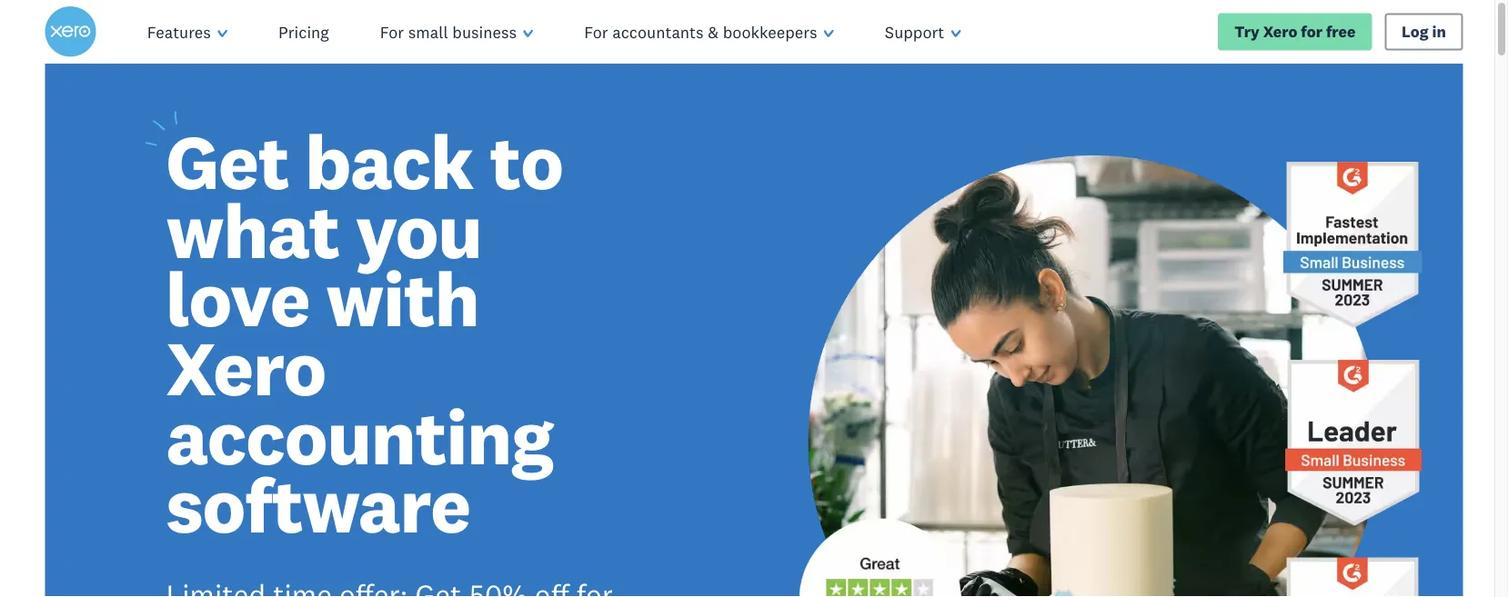 Task type: vqa. For each thing, say whether or not it's contained in the screenshot.
ACCOUNTING GLOSSARY link
no



Task type: describe. For each thing, give the bounding box(es) containing it.
features
[[147, 21, 211, 42]]

try
[[1235, 22, 1260, 41]]

for
[[1301, 22, 1323, 41]]

log
[[1402, 22, 1429, 41]]

pricing link
[[253, 0, 355, 64]]

support
[[885, 21, 945, 42]]

log in
[[1402, 22, 1447, 41]]

for for for small business
[[380, 21, 404, 42]]

for small business
[[380, 21, 517, 42]]

small
[[408, 21, 448, 42]]

pricing
[[278, 21, 329, 42]]

&
[[708, 21, 719, 42]]

in
[[1433, 22, 1447, 41]]

log in link
[[1386, 13, 1463, 51]]

support button
[[860, 0, 987, 64]]

with
[[326, 252, 479, 347]]

for small business button
[[355, 0, 559, 64]]

xero inside the back to what you love with xero accounting software
[[166, 321, 326, 416]]



Task type: locate. For each thing, give the bounding box(es) containing it.
for left 'small'
[[380, 21, 404, 42]]

accountants
[[613, 21, 704, 42]]

love
[[166, 252, 310, 347]]

accounting
[[166, 389, 553, 484]]

for left accountants
[[584, 21, 608, 42]]

1 for from the left
[[380, 21, 404, 42]]

for inside "for small business" dropdown button
[[380, 21, 404, 42]]

0 horizontal spatial for
[[380, 21, 404, 42]]

try xero for free link
[[1218, 13, 1373, 51]]

0 horizontal spatial xero
[[166, 321, 326, 416]]

get
[[166, 114, 289, 209]]

a xero user decorating a cake with blue icing. social proof badges surrounding the circular image. image
[[769, 64, 1463, 598]]

1 vertical spatial xero
[[166, 321, 326, 416]]

software
[[166, 458, 470, 553]]

2 for from the left
[[584, 21, 608, 42]]

features button
[[122, 0, 253, 64]]

for for for accountants & bookkeepers
[[584, 21, 608, 42]]

try xero for free
[[1235, 22, 1356, 41]]

back to what you love with xero accounting software
[[166, 114, 563, 553]]

0 vertical spatial xero
[[1264, 22, 1298, 41]]

bookkeepers
[[723, 21, 818, 42]]

for accountants & bookkeepers button
[[559, 0, 860, 64]]

xero
[[1264, 22, 1298, 41], [166, 321, 326, 416]]

what
[[166, 183, 340, 278]]

xero homepage image
[[45, 6, 96, 57]]

business
[[453, 21, 517, 42]]

back
[[305, 114, 474, 209]]

1 horizontal spatial xero
[[1264, 22, 1298, 41]]

you
[[356, 183, 482, 278]]

for accountants & bookkeepers
[[584, 21, 818, 42]]

free
[[1327, 22, 1356, 41]]

for inside for accountants & bookkeepers 'dropdown button'
[[584, 21, 608, 42]]

1 horizontal spatial for
[[584, 21, 608, 42]]

for
[[380, 21, 404, 42], [584, 21, 608, 42]]

to
[[490, 114, 563, 209]]



